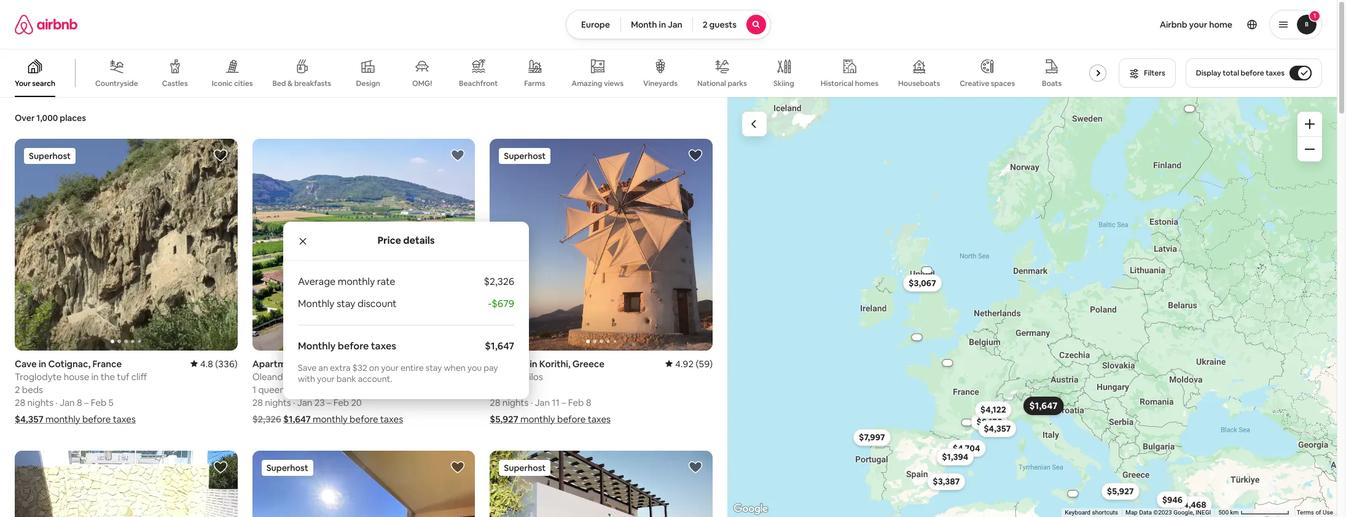 Task type: locate. For each thing, give the bounding box(es) containing it.
display total before taxes
[[1197, 68, 1285, 78]]

stay inside save an extra $32 on your entire stay when you pay with your bank account.
[[426, 362, 442, 373]]

0 vertical spatial $5,927
[[490, 413, 519, 425]]

cave
[[15, 358, 37, 370]]

add to wishlist: cave in cotignac, france image
[[213, 148, 228, 163]]

28 nights · jan 11 – feb 8 $5,927 monthly before taxes
[[490, 397, 611, 425]]

$4,468
[[1179, 500, 1207, 511]]

11
[[552, 397, 560, 409]]

$7,997 button
[[854, 429, 891, 447]]

28 inside cave in cotignac, france troglodyte house in the tuf cliff 2 beds 28 nights · jan 8 – feb 5 $4,357 monthly before taxes
[[15, 397, 25, 408]]

$2,326 up -$679
[[484, 275, 515, 288]]

– left 5
[[84, 397, 89, 408]]

4.8
[[200, 358, 213, 370]]

in inside windmill in korithi, greece anemomilos
[[530, 358, 538, 370]]

homes
[[856, 79, 879, 88]]

add to wishlist: apartment in vicenza, italy image
[[451, 148, 466, 163]]

1 horizontal spatial feb
[[334, 397, 349, 409]]

$1,394
[[942, 452, 969, 463]]

4.93 out of 5 average rating,  42 reviews image
[[428, 358, 475, 370]]

google image
[[731, 502, 771, 518]]

2 vertical spatial $1,647
[[283, 413, 311, 425]]

(336)
[[215, 358, 238, 370]]

0 vertical spatial stay
[[337, 297, 356, 310]]

amazing
[[572, 79, 603, 88]]

0 vertical spatial monthly
[[298, 297, 335, 310]]

2 horizontal spatial $1,647
[[1030, 400, 1058, 412]]

jan left 11
[[535, 397, 550, 409]]

28 down the "beds"
[[15, 397, 25, 408]]

before right total
[[1241, 68, 1265, 78]]

countryside
[[95, 79, 138, 89]]

1 · from the left
[[56, 397, 58, 408]]

nights down the "beds"
[[27, 397, 54, 408]]

$3,387 button
[[928, 474, 966, 491]]

0 vertical spatial $1,647
[[485, 340, 515, 353]]

3 nights from the left
[[503, 397, 529, 409]]

$4,357 button
[[979, 421, 1017, 438]]

1 8 from the left
[[77, 397, 82, 408]]

in up troglodyte
[[39, 358, 46, 370]]

0 horizontal spatial 2
[[15, 384, 20, 396]]

28 down anemomilos
[[490, 397, 501, 409]]

in inside "month in jan" "button"
[[659, 19, 666, 30]]

terms of use
[[1298, 510, 1334, 516]]

$4,357 inside cave in cotignac, france troglodyte house in the tuf cliff 2 beds 28 nights · jan 8 – feb 5 $4,357 monthly before taxes
[[15, 413, 43, 425]]

500 km button
[[1215, 509, 1294, 518]]

2 horizontal spatial ·
[[531, 397, 533, 409]]

feb
[[91, 397, 107, 408], [334, 397, 349, 409], [569, 397, 584, 409]]

your
[[381, 362, 399, 373], [317, 373, 335, 385]]

28 inside 1 queen bed 28 nights · jan 23 – feb 20 $2,326 $1,647 monthly before taxes
[[252, 397, 263, 409]]

28
[[15, 397, 25, 408], [252, 397, 263, 409], [490, 397, 501, 409]]

zoom in image
[[1306, 119, 1315, 129]]

· inside 28 nights · jan 11 – feb 8 $5,927 monthly before taxes
[[531, 397, 533, 409]]

monthly up monthly stay discount
[[338, 275, 375, 288]]

historical
[[821, 79, 854, 88]]

1 horizontal spatial $5,927
[[1108, 486, 1135, 497]]

1 horizontal spatial $2,326
[[484, 275, 515, 288]]

0 horizontal spatial $2,326
[[252, 413, 281, 425]]

with
[[298, 373, 315, 385]]

taxes right total
[[1266, 68, 1285, 78]]

before inside cave in cotignac, france troglodyte house in the tuf cliff 2 beds 28 nights · jan 8 – feb 5 $4,357 monthly before taxes
[[82, 413, 111, 425]]

details
[[403, 234, 435, 247]]

before down 20
[[350, 413, 378, 425]]

use
[[1323, 510, 1334, 516]]

$4,704 button
[[948, 440, 986, 457]]

places
[[60, 112, 86, 124]]

1 vertical spatial $1,647
[[1030, 400, 1058, 412]]

2 horizontal spatial –
[[562, 397, 566, 409]]

$3,067
[[909, 278, 937, 289]]

(42)
[[458, 358, 475, 370]]

1 vertical spatial monthly
[[298, 340, 336, 353]]

price details dialog
[[283, 222, 529, 399]]

$946
[[1163, 495, 1183, 506]]

search
[[32, 79, 55, 89]]

your
[[15, 79, 31, 89]]

monthly down house
[[45, 413, 80, 425]]

bed
[[287, 384, 304, 396]]

$5,927 down anemomilos
[[490, 413, 519, 425]]

monthly down average
[[298, 297, 335, 310]]

0 horizontal spatial 8
[[77, 397, 82, 408]]

feb inside 28 nights · jan 11 – feb 8 $5,927 monthly before taxes
[[569, 397, 584, 409]]

terms of use link
[[1298, 510, 1334, 516]]

shortcuts
[[1093, 510, 1119, 516]]

1 vertical spatial stay
[[426, 362, 442, 373]]

3 · from the left
[[531, 397, 533, 409]]

0 horizontal spatial nights
[[27, 397, 54, 408]]

group
[[0, 49, 1124, 97], [15, 139, 238, 351], [252, 139, 475, 351], [490, 139, 936, 351], [15, 451, 238, 518], [252, 451, 475, 518], [490, 451, 713, 518]]

in up with
[[303, 358, 310, 370]]

feb left 20
[[334, 397, 349, 409]]

monthly down 11
[[521, 413, 556, 425]]

in
[[659, 19, 666, 30], [39, 358, 46, 370], [303, 358, 310, 370], [530, 358, 538, 370], [91, 371, 99, 383]]

3 – from the left
[[562, 397, 566, 409]]

jan left 23
[[297, 397, 313, 409]]

in right "month"
[[659, 19, 666, 30]]

28 down 1
[[252, 397, 263, 409]]

0 horizontal spatial $4,357
[[15, 413, 43, 425]]

monthly down 23
[[313, 413, 348, 425]]

· down troglodyte
[[56, 397, 58, 408]]

1 horizontal spatial ·
[[293, 397, 295, 409]]

2 nights from the left
[[265, 397, 291, 409]]

add to wishlist: villa in dénia, spain image
[[213, 460, 228, 475]]

2 monthly from the top
[[298, 340, 336, 353]]

3 feb from the left
[[569, 397, 584, 409]]

1 horizontal spatial –
[[327, 397, 332, 409]]

1 vertical spatial $2,326
[[252, 413, 281, 425]]

inegi
[[1196, 510, 1212, 516]]

$1,647 button
[[1024, 397, 1064, 416]]

2 left guests in the right of the page
[[703, 19, 708, 30]]

3 28 from the left
[[490, 397, 501, 409]]

2
[[703, 19, 708, 30], [15, 384, 20, 396]]

4.92 (59)
[[676, 358, 713, 370]]

in for windmill
[[530, 358, 538, 370]]

account.
[[358, 373, 393, 385]]

creative
[[960, 79, 990, 89]]

1
[[252, 384, 256, 396]]

– right 23
[[327, 397, 332, 409]]

jan right "month"
[[668, 19, 683, 30]]

$1,647 up windmill
[[485, 340, 515, 353]]

1 horizontal spatial $4,357
[[984, 424, 1011, 435]]

2 feb from the left
[[334, 397, 349, 409]]

2 guests
[[703, 19, 737, 30]]

national parks
[[698, 79, 747, 88]]

$2,326 down 'queen'
[[252, 413, 281, 425]]

feb right 11
[[569, 397, 584, 409]]

before inside button
[[1241, 68, 1265, 78]]

data
[[1140, 510, 1153, 516]]

before
[[1241, 68, 1265, 78], [338, 340, 369, 353], [82, 413, 111, 425], [350, 413, 378, 425], [558, 413, 586, 425]]

stay left 'when'
[[426, 362, 442, 373]]

4.93
[[438, 358, 456, 370]]

0 vertical spatial $2,326
[[484, 275, 515, 288]]

feb inside cave in cotignac, france troglodyte house in the tuf cliff 2 beds 28 nights · jan 8 – feb 5 $4,357 monthly before taxes
[[91, 397, 107, 408]]

apartment
[[252, 358, 301, 370]]

price
[[378, 234, 401, 247]]

0 horizontal spatial ·
[[56, 397, 58, 408]]

0 horizontal spatial –
[[84, 397, 89, 408]]

2 horizontal spatial feb
[[569, 397, 584, 409]]

france
[[92, 358, 122, 370]]

add to wishlist: apartment in salou, spain image
[[451, 460, 466, 475]]

monthly
[[338, 275, 375, 288], [45, 413, 80, 425], [313, 413, 348, 425], [521, 413, 556, 425]]

nights down 'queen'
[[265, 397, 291, 409]]

national
[[698, 79, 727, 88]]

feb inside 1 queen bed 28 nights · jan 23 – feb 20 $2,326 $1,647 monthly before taxes
[[334, 397, 349, 409]]

$1,647 inside 1 queen bed 28 nights · jan 23 – feb 20 $2,326 $1,647 monthly before taxes
[[283, 413, 311, 425]]

1 nights from the left
[[27, 397, 54, 408]]

before down 5
[[82, 413, 111, 425]]

stay down average monthly rate
[[337, 297, 356, 310]]

1 vertical spatial $5,927
[[1108, 486, 1135, 497]]

monthly up apartment in vicenza, italy
[[298, 340, 336, 353]]

your down vicenza, at the left bottom of the page
[[317, 373, 335, 385]]

before down 11
[[558, 413, 586, 425]]

1 horizontal spatial stay
[[426, 362, 442, 373]]

2 horizontal spatial 28
[[490, 397, 501, 409]]

nights inside cave in cotignac, france troglodyte house in the tuf cliff 2 beds 28 nights · jan 8 – feb 5 $4,357 monthly before taxes
[[27, 397, 54, 408]]

jan inside cave in cotignac, france troglodyte house in the tuf cliff 2 beds 28 nights · jan 8 – feb 5 $4,357 monthly before taxes
[[60, 397, 75, 408]]

$4,357 down the $4,122 button
[[984, 424, 1011, 435]]

your right on
[[381, 362, 399, 373]]

$1,647
[[485, 340, 515, 353], [1030, 400, 1058, 412], [283, 413, 311, 425]]

1 vertical spatial 2
[[15, 384, 20, 396]]

stay
[[337, 297, 356, 310], [426, 362, 442, 373]]

$3,067 button
[[904, 275, 942, 292]]

2 left the "beds"
[[15, 384, 20, 396]]

iconic cities
[[212, 79, 253, 88]]

0 horizontal spatial feb
[[91, 397, 107, 408]]

$5,927 up map
[[1108, 486, 1135, 497]]

taxes down greece
[[588, 413, 611, 425]]

2 8 from the left
[[586, 397, 592, 409]]

korithi,
[[540, 358, 571, 370]]

taxes up on
[[371, 340, 396, 353]]

$4,704
[[953, 443, 981, 454]]

$4,357 inside $4,357 button
[[984, 424, 1011, 435]]

windmill in korithi, greece anemomilos
[[490, 358, 605, 383]]

boats
[[1043, 79, 1062, 89]]

$1,647 inside price details dialog
[[485, 340, 515, 353]]

map data ©2023 google, inegi
[[1126, 510, 1212, 516]]

add to wishlist: windmill in korithi, greece image
[[688, 148, 703, 163]]

when
[[444, 362, 466, 373]]

$4,468 button
[[1173, 497, 1213, 514]]

$1,647 down the 'bed' on the left of the page
[[283, 413, 311, 425]]

· left 11
[[531, 397, 533, 409]]

in left korithi, on the left of the page
[[530, 358, 538, 370]]

· down the 'bed' on the left of the page
[[293, 397, 295, 409]]

1 – from the left
[[84, 397, 89, 408]]

on
[[369, 362, 379, 373]]

parks
[[728, 79, 747, 88]]

vicenza,
[[312, 358, 349, 370]]

$1,647 right the $4,122 button
[[1030, 400, 1058, 412]]

none search field containing europe
[[566, 10, 771, 39]]

display
[[1197, 68, 1222, 78]]

1 horizontal spatial 8
[[586, 397, 592, 409]]

feb left 5
[[91, 397, 107, 408]]

1 feb from the left
[[91, 397, 107, 408]]

8 inside cave in cotignac, france troglodyte house in the tuf cliff 2 beds 28 nights · jan 8 – feb 5 $4,357 monthly before taxes
[[77, 397, 82, 408]]

2 horizontal spatial nights
[[503, 397, 529, 409]]

price details
[[378, 234, 435, 247]]

0 vertical spatial 2
[[703, 19, 708, 30]]

1 horizontal spatial 28
[[252, 397, 263, 409]]

$32
[[353, 362, 367, 373]]

nights down anemomilos
[[503, 397, 529, 409]]

8 down house
[[77, 397, 82, 408]]

jan inside 28 nights · jan 11 – feb 8 $5,927 monthly before taxes
[[535, 397, 550, 409]]

8 right 11
[[586, 397, 592, 409]]

pay
[[484, 362, 498, 373]]

1 28 from the left
[[15, 397, 25, 408]]

1 horizontal spatial 2
[[703, 19, 708, 30]]

2 inside button
[[703, 19, 708, 30]]

$5,927
[[490, 413, 519, 425], [1108, 486, 1135, 497]]

0 horizontal spatial $1,647
[[283, 413, 311, 425]]

1 monthly from the top
[[298, 297, 335, 310]]

nights inside 28 nights · jan 11 – feb 8 $5,927 monthly before taxes
[[503, 397, 529, 409]]

1 horizontal spatial nights
[[265, 397, 291, 409]]

0 horizontal spatial 28
[[15, 397, 25, 408]]

before up italy at the bottom left of page
[[338, 340, 369, 353]]

0 horizontal spatial $5,927
[[490, 413, 519, 425]]

2 28 from the left
[[252, 397, 263, 409]]

taxes down 5
[[113, 413, 136, 425]]

iconic
[[212, 79, 233, 88]]

500
[[1219, 510, 1229, 516]]

– right 11
[[562, 397, 566, 409]]

$4,357 down the "beds"
[[15, 413, 43, 425]]

None search field
[[566, 10, 771, 39]]

2 – from the left
[[327, 397, 332, 409]]

2 · from the left
[[293, 397, 295, 409]]

1 horizontal spatial $1,647
[[485, 340, 515, 353]]

$8,158
[[977, 417, 1003, 428]]

jan down house
[[60, 397, 75, 408]]

month in jan button
[[621, 10, 693, 39]]

taxes down account.
[[380, 413, 403, 425]]



Task type: vqa. For each thing, say whether or not it's contained in the screenshot.
to creating a guest-friendly space
no



Task type: describe. For each thing, give the bounding box(es) containing it.
0 horizontal spatial stay
[[337, 297, 356, 310]]

greece
[[573, 358, 605, 370]]

vineyards
[[644, 79, 678, 89]]

skiing
[[774, 79, 795, 89]]

discount
[[358, 297, 397, 310]]

taxes inside price details dialog
[[371, 340, 396, 353]]

– inside cave in cotignac, france troglodyte house in the tuf cliff 2 beds 28 nights · jan 8 – feb 5 $4,357 monthly before taxes
[[84, 397, 89, 408]]

1 queen bed 28 nights · jan 23 – feb 20 $2,326 $1,647 monthly before taxes
[[252, 384, 403, 425]]

monthly inside price details dialog
[[338, 275, 375, 288]]

beachfront
[[459, 79, 498, 89]]

keyboard shortcuts button
[[1065, 509, 1119, 518]]

23
[[315, 397, 325, 409]]

· inside 1 queen bed 28 nights · jan 23 – feb 20 $2,326 $1,647 monthly before taxes
[[293, 397, 295, 409]]

spaces
[[991, 79, 1016, 89]]

in left the
[[91, 371, 99, 383]]

in for cave
[[39, 358, 46, 370]]

20
[[351, 397, 362, 409]]

average monthly rate
[[298, 275, 396, 288]]

house
[[64, 371, 89, 383]]

apartment in vicenza, italy
[[252, 358, 370, 370]]

cotignac,
[[48, 358, 91, 370]]

bed & breakfasts
[[273, 79, 331, 89]]

you
[[468, 362, 482, 373]]

anemomilos
[[490, 371, 543, 383]]

houseboats
[[899, 79, 941, 88]]

taxes inside 28 nights · jan 11 – feb 8 $5,927 monthly before taxes
[[588, 413, 611, 425]]

$5,927 inside 28 nights · jan 11 – feb 8 $5,927 monthly before taxes
[[490, 413, 519, 425]]

taxes inside cave in cotignac, france troglodyte house in the tuf cliff 2 beds 28 nights · jan 8 – feb 5 $4,357 monthly before taxes
[[113, 413, 136, 425]]

before inside 28 nights · jan 11 – feb 8 $5,927 monthly before taxes
[[558, 413, 586, 425]]

bank
[[337, 373, 356, 385]]

month
[[631, 19, 657, 30]]

– inside 1 queen bed 28 nights · jan 23 – feb 20 $2,326 $1,647 monthly before taxes
[[327, 397, 332, 409]]

google map
showing 20 stays. region
[[728, 97, 1338, 518]]

©2023
[[1154, 510, 1173, 516]]

monthly for monthly before taxes
[[298, 340, 336, 353]]

jan inside "button"
[[668, 19, 683, 30]]

monthly inside cave in cotignac, france troglodyte house in the tuf cliff 2 beds 28 nights · jan 8 – feb 5 $4,357 monthly before taxes
[[45, 413, 80, 425]]

add to wishlist: home in drimonas, greece image
[[688, 460, 703, 475]]

$3,387
[[933, 477, 960, 488]]

in for apartment
[[303, 358, 310, 370]]

terms
[[1298, 510, 1315, 516]]

farms
[[524, 79, 545, 89]]

– inside 28 nights · jan 11 – feb 8 $5,927 monthly before taxes
[[562, 397, 566, 409]]

$4,122 button
[[975, 402, 1012, 419]]

8 inside 28 nights · jan 11 – feb 8 $5,927 monthly before taxes
[[586, 397, 592, 409]]

tuf
[[117, 371, 129, 383]]

cities
[[234, 79, 253, 88]]

google,
[[1174, 510, 1195, 516]]

total
[[1223, 68, 1240, 78]]

monthly inside 28 nights · jan 11 – feb 8 $5,927 monthly before taxes
[[521, 413, 556, 425]]

$2,326 inside price details dialog
[[484, 275, 515, 288]]

-$679
[[488, 297, 515, 310]]

$5,927 inside button
[[1108, 486, 1135, 497]]

1 horizontal spatial your
[[381, 362, 399, 373]]

windmill
[[490, 358, 528, 370]]

2 inside cave in cotignac, france troglodyte house in the tuf cliff 2 beds 28 nights · jan 8 – feb 5 $4,357 monthly before taxes
[[15, 384, 20, 396]]

(59)
[[696, 358, 713, 370]]

entire
[[401, 362, 424, 373]]

before inside price details dialog
[[338, 340, 369, 353]]

map
[[1126, 510, 1138, 516]]

2 guests button
[[693, 10, 771, 39]]

$8,158 button
[[972, 414, 1008, 431]]

0 horizontal spatial your
[[317, 373, 335, 385]]

monthly before taxes
[[298, 340, 396, 353]]

castles
[[162, 79, 188, 89]]

jan inside 1 queen bed 28 nights · jan 23 – feb 20 $2,326 $1,647 monthly before taxes
[[297, 397, 313, 409]]

monthly stay discount
[[298, 297, 397, 310]]

5
[[109, 397, 114, 408]]

taxes inside 1 queen bed 28 nights · jan 23 – feb 20 $2,326 $1,647 monthly before taxes
[[380, 413, 403, 425]]

average
[[298, 275, 336, 288]]

design
[[356, 79, 380, 89]]

breakfasts
[[294, 79, 331, 89]]

zoom out image
[[1306, 144, 1315, 154]]

$2,326 inside 1 queen bed 28 nights · jan 23 – feb 20 $2,326 $1,647 monthly before taxes
[[252, 413, 281, 425]]

beds
[[22, 384, 43, 396]]

1,000
[[36, 112, 58, 124]]

queen
[[258, 384, 285, 396]]

before inside 1 queen bed 28 nights · jan 23 – feb 20 $2,326 $1,647 monthly before taxes
[[350, 413, 378, 425]]

creative spaces
[[960, 79, 1016, 89]]

monthly inside 1 queen bed 28 nights · jan 23 – feb 20 $2,326 $1,647 monthly before taxes
[[313, 413, 348, 425]]

omg!
[[412, 79, 432, 89]]

taxes inside button
[[1266, 68, 1285, 78]]

profile element
[[786, 0, 1323, 49]]

cliff
[[131, 371, 147, 383]]

save an extra $32 on your entire stay when you pay with your bank account.
[[298, 362, 498, 385]]

nights inside 1 queen bed 28 nights · jan 23 – feb 20 $2,326 $1,647 monthly before taxes
[[265, 397, 291, 409]]

your search
[[15, 79, 55, 89]]

· inside cave in cotignac, france troglodyte house in the tuf cliff 2 beds 28 nights · jan 8 – feb 5 $4,357 monthly before taxes
[[56, 397, 58, 408]]

28 inside 28 nights · jan 11 – feb 8 $5,927 monthly before taxes
[[490, 397, 501, 409]]

keyboard shortcuts
[[1065, 510, 1119, 516]]

guests
[[710, 19, 737, 30]]

rate
[[377, 275, 396, 288]]

group containing iconic cities
[[0, 49, 1124, 97]]

bed
[[273, 79, 286, 89]]

an
[[319, 362, 328, 373]]

-
[[488, 297, 492, 310]]

$7,997
[[859, 432, 886, 444]]

4.8 (336)
[[200, 358, 238, 370]]

historical homes
[[821, 79, 879, 88]]

extra
[[330, 362, 351, 373]]

$4,704 $8,158 $7,997
[[859, 417, 1003, 454]]

$1,647 inside button
[[1030, 400, 1058, 412]]

monthly for monthly stay discount
[[298, 297, 335, 310]]

$946 button
[[1157, 492, 1189, 509]]

$679
[[492, 297, 515, 310]]

italy
[[351, 358, 370, 370]]

4.92 out of 5 average rating,  59 reviews image
[[666, 358, 713, 370]]

display total before taxes button
[[1186, 58, 1323, 88]]

of
[[1316, 510, 1322, 516]]

4.8 out of 5 average rating,  336 reviews image
[[190, 358, 238, 370]]

in for month
[[659, 19, 666, 30]]



